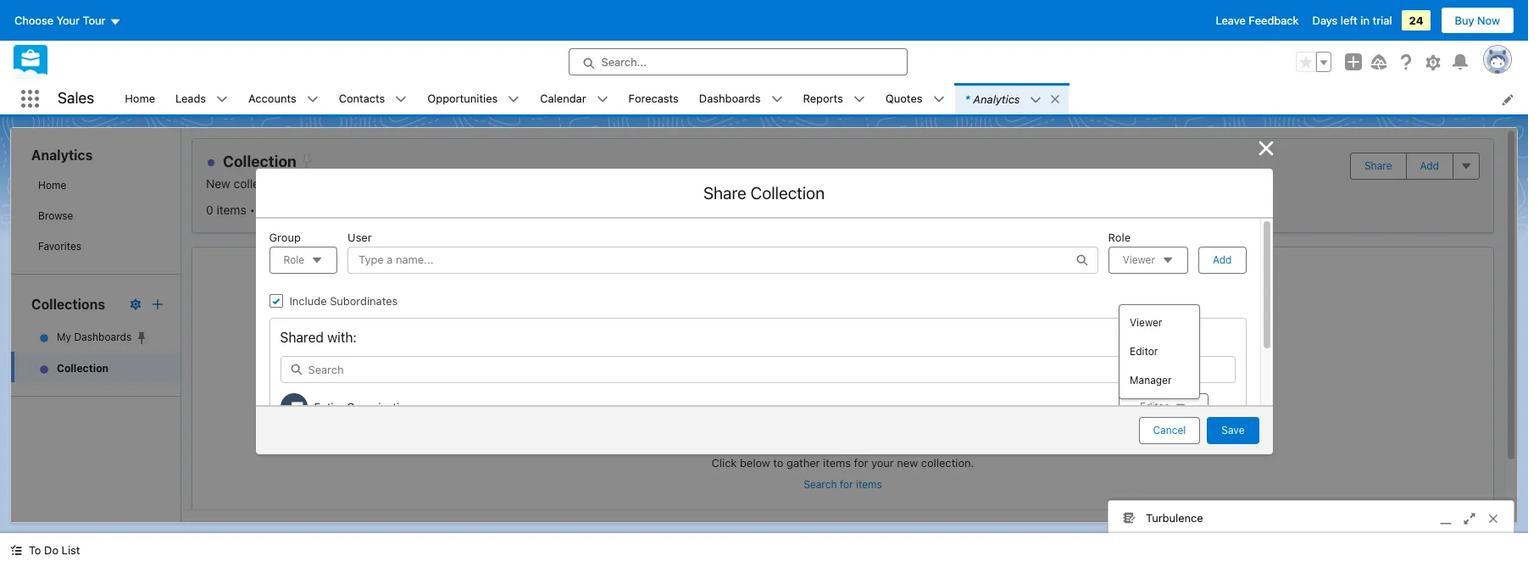 Task type: vqa. For each thing, say whether or not it's contained in the screenshot.
"['s text default icon
no



Task type: locate. For each thing, give the bounding box(es) containing it.
accounts
[[249, 91, 297, 105]]

calendar link
[[530, 83, 597, 114]]

home link
[[115, 83, 165, 114]]

leads
[[176, 91, 206, 105]]

text default image left reports link
[[771, 94, 783, 105]]

dashboards list item
[[689, 83, 793, 114]]

dashboards
[[699, 91, 761, 105]]

turbulence
[[1147, 511, 1204, 525]]

analytics
[[974, 92, 1021, 106]]

your
[[57, 14, 80, 27]]

list
[[115, 83, 1529, 114]]

choose your tour button
[[14, 7, 122, 34]]

text default image inside quotes list item
[[933, 94, 945, 105]]

text default image right analytics
[[1031, 94, 1043, 106]]

text default image left *
[[933, 94, 945, 105]]

text default image right analytics
[[1050, 93, 1062, 105]]

calendar
[[540, 91, 586, 105]]

text default image inside the contacts "list item"
[[395, 94, 407, 105]]

text default image inside dashboards list item
[[771, 94, 783, 105]]

search... button
[[569, 48, 908, 75]]

text default image inside reports list item
[[854, 94, 866, 105]]

opportunities list item
[[418, 83, 530, 114]]

to do list
[[29, 544, 80, 557]]

forecasts link
[[619, 83, 689, 114]]

text default image for accounts
[[307, 94, 319, 105]]

home
[[125, 91, 155, 105]]

text default image inside leads list item
[[216, 94, 228, 105]]

text default image inside calendar list item
[[597, 94, 609, 105]]

text default image for contacts
[[395, 94, 407, 105]]

text default image right accounts
[[307, 94, 319, 105]]

list item
[[955, 83, 1070, 114]]

text default image for leads
[[216, 94, 228, 105]]

text default image right leads on the left top of the page
[[216, 94, 228, 105]]

leads list item
[[165, 83, 238, 114]]

24
[[1410, 14, 1424, 27]]

contacts list item
[[329, 83, 418, 114]]

quotes link
[[876, 83, 933, 114]]

text default image inside opportunities list item
[[508, 94, 520, 105]]

text default image for reports
[[854, 94, 866, 105]]

text default image right reports
[[854, 94, 866, 105]]

text default image inside the accounts 'list item'
[[307, 94, 319, 105]]

text default image left to
[[10, 545, 22, 557]]

text default image right contacts
[[395, 94, 407, 105]]

text default image
[[1050, 93, 1062, 105], [307, 94, 319, 105], [395, 94, 407, 105], [508, 94, 520, 105], [597, 94, 609, 105], [854, 94, 866, 105], [933, 94, 945, 105]]

dashboards link
[[689, 83, 771, 114]]

text default image left calendar link
[[508, 94, 520, 105]]

* analytics
[[965, 92, 1021, 106]]

text default image
[[216, 94, 228, 105], [771, 94, 783, 105], [1031, 94, 1043, 106], [10, 545, 22, 557]]

reports list item
[[793, 83, 876, 114]]

list
[[62, 544, 80, 557]]

days
[[1313, 14, 1338, 27]]

choose
[[14, 14, 54, 27]]

left
[[1341, 14, 1358, 27]]

leads link
[[165, 83, 216, 114]]

leave feedback
[[1217, 14, 1300, 27]]

text default image right calendar
[[597, 94, 609, 105]]

text default image for opportunities
[[508, 94, 520, 105]]

group
[[1297, 52, 1332, 72]]



Task type: describe. For each thing, give the bounding box(es) containing it.
opportunities link
[[418, 83, 508, 114]]

buy
[[1456, 14, 1475, 27]]

reports
[[804, 91, 844, 105]]

quotes list item
[[876, 83, 955, 114]]

quotes
[[886, 91, 923, 105]]

now
[[1478, 14, 1501, 27]]

*
[[965, 92, 970, 106]]

choose your tour
[[14, 14, 106, 27]]

opportunities
[[428, 91, 498, 105]]

leave
[[1217, 14, 1246, 27]]

to
[[29, 544, 41, 557]]

do
[[44, 544, 59, 557]]

trial
[[1373, 14, 1393, 27]]

text default image for *
[[1031, 94, 1043, 106]]

calendar list item
[[530, 83, 619, 114]]

text default image inside to do list button
[[10, 545, 22, 557]]

contacts
[[339, 91, 385, 105]]

list item containing *
[[955, 83, 1070, 114]]

feedback
[[1249, 14, 1300, 27]]

in
[[1361, 14, 1370, 27]]

sales
[[58, 89, 94, 107]]

search...
[[602, 55, 647, 69]]

text default image for quotes
[[933, 94, 945, 105]]

accounts link
[[238, 83, 307, 114]]

tour
[[83, 14, 106, 27]]

contacts link
[[329, 83, 395, 114]]

text default image for calendar
[[597, 94, 609, 105]]

list containing home
[[115, 83, 1529, 114]]

buy now button
[[1441, 7, 1515, 34]]

days left in trial
[[1313, 14, 1393, 27]]

to do list button
[[0, 533, 90, 567]]

buy now
[[1456, 14, 1501, 27]]

accounts list item
[[238, 83, 329, 114]]

leave feedback link
[[1217, 14, 1300, 27]]

text default image for dashboards
[[771, 94, 783, 105]]

forecasts
[[629, 91, 679, 105]]

reports link
[[793, 83, 854, 114]]



